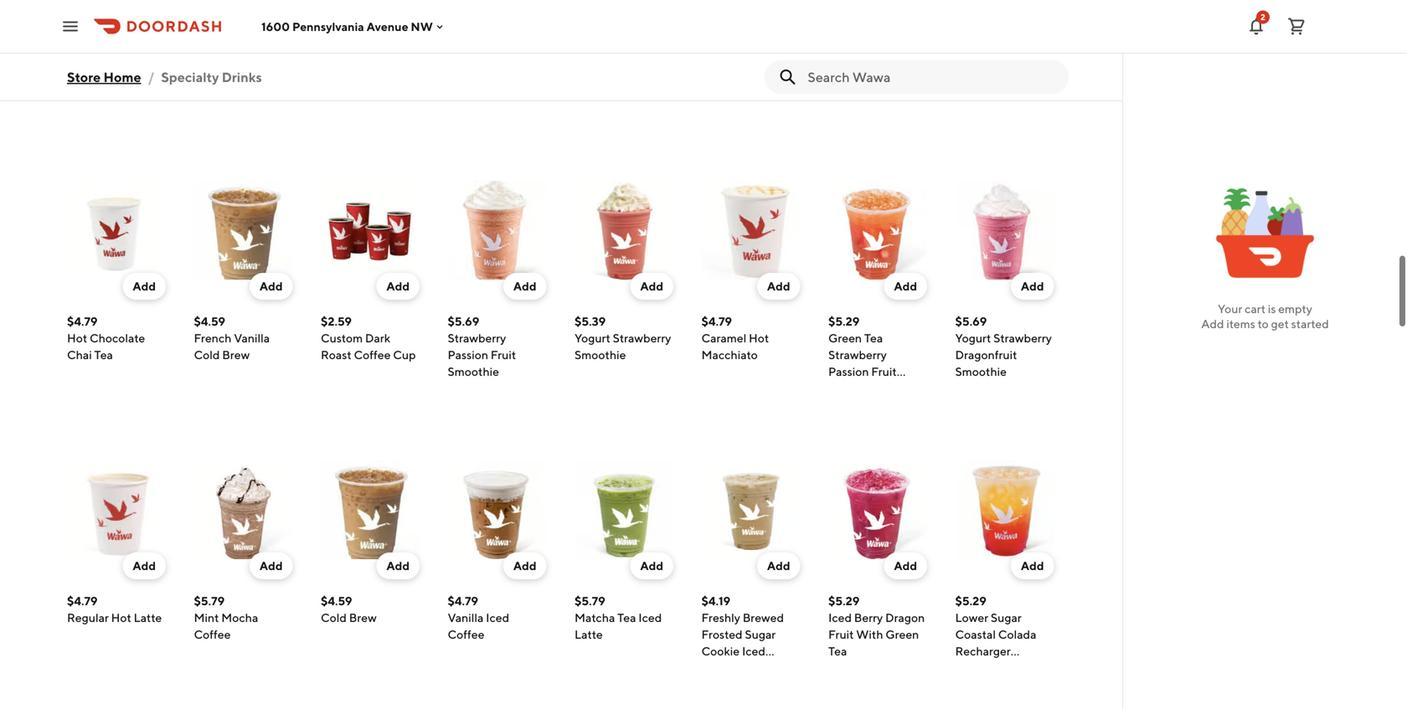 Task type: vqa. For each thing, say whether or not it's contained in the screenshot.


Task type: locate. For each thing, give the bounding box(es) containing it.
1 vertical spatial sugar
[[745, 628, 776, 642]]

iced inside $4.79 vanilla iced coffee
[[486, 611, 509, 625]]

brewed
[[997, 52, 1038, 65], [743, 611, 784, 625]]

1 horizontal spatial cold
[[321, 611, 347, 625]]

1 horizontal spatial $4.59
[[321, 594, 352, 608]]

0 vertical spatial green
[[829, 331, 862, 345]]

berry inside mixed berry banana smoothie
[[737, 52, 766, 65]]

1 vertical spatial vanilla
[[234, 331, 270, 345]]

yogurt for $5.39
[[575, 331, 611, 345]]

$4.79
[[67, 315, 98, 328], [702, 315, 732, 328], [67, 594, 98, 608], [448, 594, 478, 608]]

coffee
[[613, 52, 650, 65], [829, 68, 865, 82], [955, 102, 992, 116], [354, 348, 391, 362], [194, 628, 231, 642], [448, 628, 485, 642], [702, 661, 738, 675]]

home
[[103, 69, 141, 85]]

tea inside $5.79 matcha tea iced latte
[[618, 611, 636, 625]]

$4.59
[[194, 315, 225, 328], [321, 594, 352, 608]]

iced inside $5.79 matcha tea iced latte
[[639, 611, 662, 625]]

fruit inside the $5.29 iced berry dragon fruit with green tea
[[829, 628, 854, 642]]

smoothie inside chocolate chip cream smoothie
[[105, 68, 157, 82]]

smoothie for chip
[[105, 68, 157, 82]]

1 horizontal spatial brew
[[349, 611, 377, 625]]

strawberry passion fruit smoothie image
[[448, 181, 547, 280]]

0 horizontal spatial yogurt
[[575, 331, 611, 345]]

drinks
[[181, 61, 257, 93], [222, 69, 262, 85]]

cold inside $4.59 cold brew
[[321, 611, 347, 625]]

1 vertical spatial freshly
[[702, 611, 741, 625]]

1 horizontal spatial $5.69
[[955, 315, 987, 328]]

0 vertical spatial macchiato
[[194, 68, 250, 82]]

empty
[[1279, 302, 1313, 316]]

coffee inside caramel iced coffee
[[829, 68, 865, 82]]

your cart is empty add items to get started
[[1202, 302, 1329, 331]]

recharger up (coconut,
[[448, 68, 503, 82]]

smoothie inside mixed berry banana smoothie
[[744, 68, 796, 82]]

green
[[829, 331, 862, 345], [886, 628, 919, 642]]

matcha
[[575, 611, 615, 625]]

1 vertical spatial recharger
[[955, 645, 1011, 659]]

refresher inside $5.29 green tea strawberry passion fruit refresher
[[829, 382, 881, 395]]

1 vertical spatial brewed
[[743, 611, 784, 625]]

caramel hot macchiato image
[[702, 181, 801, 280]]

sugar right lower
[[991, 611, 1022, 625]]

1 yogurt from the left
[[575, 331, 611, 345]]

roast
[[321, 348, 352, 362]]

0 horizontal spatial macchiato
[[194, 68, 250, 82]]

1 vertical spatial fruit
[[871, 365, 897, 379]]

caramel for salted caramel macchiato
[[230, 52, 275, 65]]

1 vertical spatial mocha
[[221, 611, 258, 625]]

$5.79
[[194, 594, 225, 608], [575, 594, 605, 608]]

1 horizontal spatial berry
[[737, 52, 766, 65]]

0 vertical spatial mocha
[[955, 85, 992, 99]]

0 horizontal spatial recharger
[[448, 68, 503, 82]]

$5.79 for matcha
[[575, 594, 605, 608]]

$5.79 up matcha
[[575, 594, 605, 608]]

$4.79 inside $4.79 caramel hot macchiato
[[702, 315, 732, 328]]

0 vertical spatial sugar
[[991, 611, 1022, 625]]

0 vertical spatial recharger
[[448, 68, 503, 82]]

iced inside $4.19 freshly brewed frosted sugar cookie iced coffee
[[742, 645, 766, 659]]

open menu image
[[60, 16, 80, 36]]

salted caramel macchiato
[[194, 52, 275, 82]]

specialty drinks
[[67, 61, 257, 93]]

1 horizontal spatial refresher
[[829, 382, 881, 395]]

refresher
[[321, 68, 373, 82], [829, 382, 881, 395]]

1 $5.69 from the left
[[448, 315, 479, 328]]

add for $4.79 regular hot latte
[[133, 559, 156, 573]]

0 horizontal spatial cold
[[194, 348, 220, 362]]

chai
[[67, 348, 92, 362]]

mocha
[[955, 85, 992, 99], [221, 611, 258, 625]]

yogurt inside $5.69 yogurt strawberry dragonfruit smoothie
[[955, 331, 991, 345]]

immunity
[[448, 52, 499, 65]]

2 $5.69 from the left
[[955, 315, 987, 328]]

0 horizontal spatial vanilla
[[234, 331, 270, 345]]

$4.79 for regular
[[67, 594, 98, 608]]

$4.59 inside $4.59 french vanilla cold brew
[[194, 315, 225, 328]]

add for $5.29 iced berry dragon fruit with green tea
[[894, 559, 917, 573]]

tea inside the $5.29 iced berry dragon fruit with green tea
[[829, 645, 847, 659]]

0 horizontal spatial $4.59
[[194, 315, 225, 328]]

2 $5.79 from the left
[[575, 594, 605, 608]]

yogurt for $5.69
[[955, 331, 991, 345]]

1 vertical spatial refresher
[[829, 382, 881, 395]]

add for $5.69 strawberry passion fruit smoothie
[[513, 279, 537, 293]]

1 vertical spatial dragonfruit
[[955, 348, 1017, 362]]

0 vertical spatial fruit
[[491, 348, 516, 362]]

0 vertical spatial passion
[[448, 348, 488, 362]]

0 horizontal spatial brewed
[[743, 611, 784, 625]]

frosted
[[702, 628, 743, 642]]

0 vertical spatial latte
[[134, 611, 162, 625]]

berry right mixed
[[737, 52, 766, 65]]

1 horizontal spatial $5.79
[[575, 594, 605, 608]]

$5.79 inside $5.79 mint mocha coffee
[[194, 594, 225, 608]]

1 vertical spatial latte
[[575, 628, 603, 642]]

add for $4.79 hot chocolate chai tea
[[133, 279, 156, 293]]

1 horizontal spatial recharger
[[955, 645, 1011, 659]]

0 horizontal spatial green
[[829, 331, 862, 345]]

tea
[[864, 331, 883, 345], [94, 348, 113, 362], [618, 611, 636, 625], [829, 645, 847, 659]]

$4.59 inside $4.59 cold brew
[[321, 594, 352, 608]]

regular hot latte image
[[67, 461, 166, 560]]

items
[[1227, 317, 1256, 331]]

vanilla iced coffee image
[[448, 461, 547, 560]]

latte inside $5.79 matcha tea iced latte
[[575, 628, 603, 642]]

1 horizontal spatial brewed
[[997, 52, 1038, 65]]

0 horizontal spatial fruit
[[491, 348, 516, 362]]

$4.79 caramel hot macchiato
[[702, 315, 769, 362]]

1 horizontal spatial vanilla
[[448, 611, 484, 625]]

coastal
[[955, 628, 996, 642]]

$4.79 hot chocolate chai tea
[[67, 315, 145, 362]]

$4.79 inside $4.79 vanilla iced coffee
[[448, 594, 478, 608]]

colada right immunity
[[501, 52, 539, 65]]

1 $5.79 from the left
[[194, 594, 225, 608]]

2 horizontal spatial berry
[[854, 611, 883, 625]]

passion
[[448, 348, 488, 362], [829, 365, 869, 379]]

$5.69 inside $5.69 strawberry passion fruit smoothie
[[448, 315, 479, 328]]

berry up 'with'
[[854, 611, 883, 625]]

1 vertical spatial passion
[[829, 365, 869, 379]]

$5.29 lower sugar coastal colada recharger (dragonfruit, coconut)
[[955, 594, 1037, 692]]

1 horizontal spatial caramel
[[702, 331, 747, 345]]

$5.29 inside $5.29 green tea strawberry passion fruit refresher
[[829, 315, 860, 328]]

1 vertical spatial $4.59
[[321, 594, 352, 608]]

0 horizontal spatial brew
[[222, 348, 250, 362]]

chip
[[125, 52, 151, 65]]

2 horizontal spatial hot
[[749, 331, 769, 345]]

0 horizontal spatial $5.69
[[448, 315, 479, 328]]

recharger
[[448, 68, 503, 82], [955, 645, 1011, 659]]

berry down pennsylvania
[[321, 52, 350, 65]]

0 horizontal spatial mocha
[[221, 611, 258, 625]]

2 horizontal spatial fruit
[[871, 365, 897, 379]]

mocha down peppermint
[[955, 85, 992, 99]]

$5.29 for iced
[[829, 594, 860, 608]]

green inside the $5.29 iced berry dragon fruit with green tea
[[886, 628, 919, 642]]

0 vertical spatial refresher
[[321, 68, 373, 82]]

1 horizontal spatial yogurt
[[955, 331, 991, 345]]

$5.69 for $5.69 strawberry passion fruit smoothie
[[448, 315, 479, 328]]

1 vertical spatial macchiato
[[702, 348, 758, 362]]

custom
[[321, 331, 363, 345]]

cream
[[67, 68, 103, 82]]

0 horizontal spatial colada
[[501, 52, 539, 65]]

0 horizontal spatial latte
[[134, 611, 162, 625]]

1 horizontal spatial dragonfruit
[[955, 348, 1017, 362]]

hot
[[67, 331, 87, 345], [749, 331, 769, 345], [111, 611, 131, 625]]

0 horizontal spatial refresher
[[321, 68, 373, 82]]

1 horizontal spatial sugar
[[991, 611, 1022, 625]]

$5.79 up mint
[[194, 594, 225, 608]]

0 horizontal spatial berry
[[321, 52, 350, 65]]

latte
[[134, 611, 162, 625], [575, 628, 603, 642]]

strawberry inside $5.69 yogurt strawberry dragonfruit smoothie
[[994, 331, 1052, 345]]

0 horizontal spatial sugar
[[745, 628, 776, 642]]

add for $4.79 vanilla iced coffee
[[513, 559, 537, 573]]

berry
[[321, 52, 350, 65], [737, 52, 766, 65], [854, 611, 883, 625]]

mint mocha coffee image
[[194, 461, 293, 560]]

$5.29
[[829, 315, 860, 328], [829, 594, 860, 608], [955, 594, 987, 608]]

0 vertical spatial cold
[[194, 348, 220, 362]]

recharger up (dragonfruit, in the bottom of the page
[[955, 645, 1011, 659]]

1 vertical spatial brew
[[349, 611, 377, 625]]

0 horizontal spatial freshly
[[702, 611, 741, 625]]

sugar
[[991, 611, 1022, 625], [745, 628, 776, 642]]

1 horizontal spatial macchiato
[[702, 348, 758, 362]]

2 vertical spatial vanilla
[[448, 611, 484, 625]]

yogurt
[[575, 331, 611, 345], [955, 331, 991, 345]]

chocolate up cream
[[67, 52, 123, 65]]

$5.29 for green
[[829, 315, 860, 328]]

0 vertical spatial dragonfruit
[[352, 52, 414, 65]]

$4.79 inside $4.79 hot chocolate chai tea
[[67, 315, 98, 328]]

1 vertical spatial colada
[[998, 628, 1037, 642]]

2 horizontal spatial caramel
[[829, 52, 874, 65]]

dragonfruit inside $5.69 yogurt strawberry dragonfruit smoothie
[[955, 348, 1017, 362]]

colada inside $5.29 lower sugar coastal colada recharger (dragonfruit, coconut)
[[998, 628, 1037, 642]]

sugar right frosted
[[745, 628, 776, 642]]

$5.29 inside $5.29 lower sugar coastal colada recharger (dragonfruit, coconut)
[[955, 594, 987, 608]]

add
[[133, 279, 156, 293], [260, 279, 283, 293], [387, 279, 410, 293], [513, 279, 537, 293], [640, 279, 664, 293], [767, 279, 790, 293], [894, 279, 917, 293], [1021, 279, 1044, 293], [1202, 317, 1224, 331], [133, 559, 156, 573], [260, 559, 283, 573], [387, 559, 410, 573], [513, 559, 537, 573], [640, 559, 664, 573], [767, 559, 790, 573], [894, 559, 917, 573], [1021, 559, 1044, 573]]

latte down matcha
[[575, 628, 603, 642]]

macchiato
[[194, 68, 250, 82], [702, 348, 758, 362]]

iced inside caramel iced coffee
[[876, 52, 899, 65]]

$2.59 custom dark roast coffee cup
[[321, 315, 416, 362]]

chocolate up chai
[[90, 331, 145, 345]]

freshly up frosted
[[702, 611, 741, 625]]

0 horizontal spatial caramel
[[230, 52, 275, 65]]

smoothie for yogurt
[[575, 348, 626, 362]]

vanilla coffee
[[575, 52, 650, 65]]

$5.69 strawberry passion fruit smoothie
[[448, 315, 516, 379]]

caramel inside caramel iced coffee
[[829, 52, 874, 65]]

colada right coastal
[[998, 628, 1037, 642]]

$4.59 for french
[[194, 315, 225, 328]]

fruit inside $5.29 green tea strawberry passion fruit refresher
[[871, 365, 897, 379]]

with
[[856, 628, 883, 642]]

hot inside $4.79 caramel hot macchiato
[[749, 331, 769, 345]]

cookie
[[702, 645, 740, 659]]

latte left mint
[[134, 611, 162, 625]]

1 vertical spatial green
[[886, 628, 919, 642]]

$5.29 green tea strawberry passion fruit refresher
[[829, 315, 897, 395]]

iced
[[876, 52, 899, 65], [995, 85, 1018, 99], [486, 611, 509, 625], [639, 611, 662, 625], [829, 611, 852, 625], [742, 645, 766, 659]]

hot for $4.79 caramel hot macchiato
[[749, 331, 769, 345]]

0 vertical spatial vanilla
[[575, 52, 611, 65]]

notification bell image
[[1247, 16, 1267, 36]]

freshly up peppermint
[[955, 52, 994, 65]]

add button
[[123, 273, 166, 300], [123, 273, 166, 300], [250, 273, 293, 300], [250, 273, 293, 300], [377, 273, 420, 300], [377, 273, 420, 300], [503, 273, 547, 300], [503, 273, 547, 300], [630, 273, 674, 300], [630, 273, 674, 300], [757, 273, 801, 300], [757, 273, 801, 300], [884, 273, 927, 300], [884, 273, 927, 300], [1011, 273, 1054, 300], [1011, 273, 1054, 300], [123, 553, 166, 580], [123, 553, 166, 580], [250, 553, 293, 580], [250, 553, 293, 580], [377, 553, 420, 580], [377, 553, 420, 580], [503, 553, 547, 580], [503, 553, 547, 580], [630, 553, 674, 580], [630, 553, 674, 580], [757, 553, 801, 580], [757, 553, 801, 580], [884, 553, 927, 580], [884, 553, 927, 580], [1011, 553, 1054, 580], [1011, 553, 1054, 580]]

smoothie
[[105, 68, 157, 82], [744, 68, 796, 82], [575, 348, 626, 362], [448, 365, 499, 379], [955, 365, 1007, 379]]

specialty
[[67, 61, 176, 93], [161, 69, 219, 85]]

vanilla inside $4.79 vanilla iced coffee
[[448, 611, 484, 625]]

started
[[1292, 317, 1329, 331]]

0 vertical spatial brewed
[[997, 52, 1038, 65]]

freshly brewed peppermint mocha iced coffee
[[955, 52, 1038, 116]]

$5.69 inside $5.69 yogurt strawberry dragonfruit smoothie
[[955, 315, 987, 328]]

$4.79 inside $4.79 regular hot latte
[[67, 594, 98, 608]]

matcha tea iced latte image
[[575, 461, 674, 560]]

strawberry
[[448, 331, 506, 345], [613, 331, 671, 345], [994, 331, 1052, 345], [829, 348, 887, 362]]

smoothie inside $5.39 yogurt strawberry smoothie
[[575, 348, 626, 362]]

$4.79 for hot
[[67, 315, 98, 328]]

0 vertical spatial chocolate
[[67, 52, 123, 65]]

cold
[[194, 348, 220, 362], [321, 611, 347, 625]]

1 horizontal spatial freshly
[[955, 52, 994, 65]]

1 horizontal spatial hot
[[111, 611, 131, 625]]

0 horizontal spatial hot
[[67, 331, 87, 345]]

caramel
[[230, 52, 275, 65], [829, 52, 874, 65], [702, 331, 747, 345]]

$4.59 cold brew
[[321, 594, 377, 625]]

1 horizontal spatial mocha
[[955, 85, 992, 99]]

$5.29 inside the $5.29 iced berry dragon fruit with green tea
[[829, 594, 860, 608]]

lower sugar coastal colada recharger (dragonfruit, coconut) image
[[955, 461, 1054, 560]]

1 horizontal spatial colada
[[998, 628, 1037, 642]]

hot inside $4.79 regular hot latte
[[111, 611, 131, 625]]

$4.79 vanilla iced coffee
[[448, 594, 509, 642]]

add for $5.29 green tea strawberry passion fruit refresher
[[894, 279, 917, 293]]

0 vertical spatial freshly
[[955, 52, 994, 65]]

$5.79 inside $5.79 matcha tea iced latte
[[575, 594, 605, 608]]

0 horizontal spatial passion
[[448, 348, 488, 362]]

0 vertical spatial brew
[[222, 348, 250, 362]]

colada inside "immunity colada recharger (coconut, passionfruit)"
[[501, 52, 539, 65]]

1 horizontal spatial passion
[[829, 365, 869, 379]]

fruit
[[491, 348, 516, 362], [871, 365, 897, 379], [829, 628, 854, 642]]

add inside your cart is empty add items to get started
[[1202, 317, 1224, 331]]

2 vertical spatial fruit
[[829, 628, 854, 642]]

strawberry inside $5.39 yogurt strawberry smoothie
[[613, 331, 671, 345]]

0 vertical spatial colada
[[501, 52, 539, 65]]

vanilla
[[575, 52, 611, 65], [234, 331, 270, 345], [448, 611, 484, 625]]

vanilla inside $4.59 french vanilla cold brew
[[234, 331, 270, 345]]

berry dragonfruit refresher
[[321, 52, 414, 82]]

berry inside the $5.29 iced berry dragon fruit with green tea
[[854, 611, 883, 625]]

mint
[[194, 611, 219, 625]]

mocha right mint
[[221, 611, 258, 625]]

$5.69
[[448, 315, 479, 328], [955, 315, 987, 328]]

$5.69 yogurt strawberry dragonfruit smoothie
[[955, 315, 1052, 379]]

dragonfruit
[[352, 52, 414, 65], [955, 348, 1017, 362]]

0 horizontal spatial dragonfruit
[[352, 52, 414, 65]]

caramel inside $4.79 caramel hot macchiato
[[702, 331, 747, 345]]

drinks down salted
[[222, 69, 262, 85]]

coffee inside $2.59 custom dark roast coffee cup
[[354, 348, 391, 362]]

chocolate
[[67, 52, 123, 65], [90, 331, 145, 345]]

0 vertical spatial $4.59
[[194, 315, 225, 328]]

add for $5.69 yogurt strawberry dragonfruit smoothie
[[1021, 279, 1044, 293]]

1 horizontal spatial latte
[[575, 628, 603, 642]]

$4.79 regular hot latte
[[67, 594, 162, 625]]

yogurt inside $5.39 yogurt strawberry smoothie
[[575, 331, 611, 345]]

2 yogurt from the left
[[955, 331, 991, 345]]

1 horizontal spatial green
[[886, 628, 919, 642]]

1 vertical spatial cold
[[321, 611, 347, 625]]

freshly
[[955, 52, 994, 65], [702, 611, 741, 625]]

$5.79 matcha tea iced latte
[[575, 594, 662, 642]]

$5.69 for $5.69 yogurt strawberry dragonfruit smoothie
[[955, 315, 987, 328]]

caramel inside the "salted caramel macchiato"
[[230, 52, 275, 65]]

1 vertical spatial chocolate
[[90, 331, 145, 345]]

0 horizontal spatial $5.79
[[194, 594, 225, 608]]

1 horizontal spatial fruit
[[829, 628, 854, 642]]

brew
[[222, 348, 250, 362], [349, 611, 377, 625]]



Task type: describe. For each thing, give the bounding box(es) containing it.
nw
[[411, 19, 433, 33]]

dark
[[365, 331, 391, 345]]

$2.59
[[321, 315, 352, 328]]

coffee inside $4.19 freshly brewed frosted sugar cookie iced coffee
[[702, 661, 738, 675]]

brewed inside $4.19 freshly brewed frosted sugar cookie iced coffee
[[743, 611, 784, 625]]

dragon
[[886, 611, 925, 625]]

cold brew image
[[321, 461, 420, 560]]

your
[[1218, 302, 1243, 316]]

2
[[1261, 12, 1266, 22]]

$4.79 for vanilla
[[448, 594, 478, 608]]

store home / specialty drinks
[[67, 69, 262, 85]]

green inside $5.29 green tea strawberry passion fruit refresher
[[829, 331, 862, 345]]

dragonfruit inside the berry dragonfruit refresher
[[352, 52, 414, 65]]

hot inside $4.79 hot chocolate chai tea
[[67, 331, 87, 345]]

is
[[1268, 302, 1276, 316]]

store
[[67, 69, 101, 85]]

chocolate inside $4.79 hot chocolate chai tea
[[90, 331, 145, 345]]

cart
[[1245, 302, 1266, 316]]

coffee inside freshly brewed peppermint mocha iced coffee
[[955, 102, 992, 116]]

$5.79 mint mocha coffee
[[194, 594, 258, 642]]

drinks right /
[[181, 61, 257, 93]]

iced inside freshly brewed peppermint mocha iced coffee
[[995, 85, 1018, 99]]

hot chocolate chai tea image
[[67, 181, 166, 280]]

$4.19
[[702, 594, 731, 608]]

coffee inside $4.79 vanilla iced coffee
[[448, 628, 485, 642]]

$5.79 for mint
[[194, 594, 225, 608]]

yogurt strawberry smoothie image
[[575, 181, 674, 280]]

add for $4.59 french vanilla cold brew
[[260, 279, 283, 293]]

freshly inside freshly brewed peppermint mocha iced coffee
[[955, 52, 994, 65]]

$5.39 yogurt strawberry smoothie
[[575, 315, 671, 362]]

mixed
[[702, 52, 735, 65]]

berry inside the berry dragonfruit refresher
[[321, 52, 350, 65]]

Search Wawa search field
[[808, 68, 1056, 86]]

store home link
[[67, 60, 141, 94]]

$5.39
[[575, 315, 606, 328]]

1600
[[261, 19, 290, 33]]

tea inside $5.29 green tea strawberry passion fruit refresher
[[864, 331, 883, 345]]

yogurt strawberry dragonfruit smoothie image
[[955, 181, 1054, 280]]

sugar inside $5.29 lower sugar coastal colada recharger (dragonfruit, coconut)
[[991, 611, 1022, 625]]

add for $5.39 yogurt strawberry smoothie
[[640, 279, 664, 293]]

add for $4.19 freshly brewed frosted sugar cookie iced coffee
[[767, 559, 790, 573]]

add for $5.79 mint mocha coffee
[[260, 559, 283, 573]]

smoothie inside $5.69 yogurt strawberry dragonfruit smoothie
[[955, 365, 1007, 379]]

salted
[[194, 52, 228, 65]]

passion inside $5.29 green tea strawberry passion fruit refresher
[[829, 365, 869, 379]]

lower
[[955, 611, 989, 625]]

regular
[[67, 611, 109, 625]]

macchiato inside the "salted caramel macchiato"
[[194, 68, 250, 82]]

strawberry inside $5.29 green tea strawberry passion fruit refresher
[[829, 348, 887, 362]]

brewed inside freshly brewed peppermint mocha iced coffee
[[997, 52, 1038, 65]]

latte inside $4.79 regular hot latte
[[134, 611, 162, 625]]

0 items, open order cart image
[[1287, 16, 1307, 36]]

cup
[[393, 348, 416, 362]]

mocha inside freshly brewed peppermint mocha iced coffee
[[955, 85, 992, 99]]

coffee inside $5.79 mint mocha coffee
[[194, 628, 231, 642]]

freshly inside $4.19 freshly brewed frosted sugar cookie iced coffee
[[702, 611, 741, 625]]

(coconut,
[[448, 85, 501, 99]]

get
[[1271, 317, 1289, 331]]

recharger inside $5.29 lower sugar coastal colada recharger (dragonfruit, coconut)
[[955, 645, 1011, 659]]

recharger inside "immunity colada recharger (coconut, passionfruit)"
[[448, 68, 503, 82]]

tea inside $4.79 hot chocolate chai tea
[[94, 348, 113, 362]]

french
[[194, 331, 232, 345]]

add for $5.79 matcha tea iced latte
[[640, 559, 664, 573]]

$4.79 for caramel
[[702, 315, 732, 328]]

$4.19 freshly brewed frosted sugar cookie iced coffee
[[702, 594, 784, 675]]

chocolate inside chocolate chip cream smoothie
[[67, 52, 123, 65]]

strawberry inside $5.69 strawberry passion fruit smoothie
[[448, 331, 506, 345]]

(dragonfruit,
[[955, 661, 1024, 675]]

fruit inside $5.69 strawberry passion fruit smoothie
[[491, 348, 516, 362]]

hot for $4.79 regular hot latte
[[111, 611, 131, 625]]

refresher inside the berry dragonfruit refresher
[[321, 68, 373, 82]]

peppermint
[[955, 68, 1019, 82]]

sugar inside $4.19 freshly brewed frosted sugar cookie iced coffee
[[745, 628, 776, 642]]

$5.29 iced berry dragon fruit with green tea
[[829, 594, 925, 659]]

iced berry dragon fruit with green tea image
[[829, 461, 927, 560]]

macchiato inside $4.79 caramel hot macchiato
[[702, 348, 758, 362]]

passionfruit)
[[448, 102, 515, 116]]

$4.59 for cold
[[321, 594, 352, 608]]

add for $4.79 caramel hot macchiato
[[767, 279, 790, 293]]

1600 pennsylvania avenue nw
[[261, 19, 433, 33]]

$5.29 for lower
[[955, 594, 987, 608]]

1600 pennsylvania avenue nw button
[[261, 19, 446, 33]]

add for $2.59 custom dark roast coffee cup
[[387, 279, 410, 293]]

/
[[148, 69, 154, 85]]

brew inside $4.59 cold brew
[[349, 611, 377, 625]]

banana
[[702, 68, 742, 82]]

chocolate chip cream smoothie
[[67, 52, 157, 82]]

french vanilla cold brew image
[[194, 181, 293, 280]]

add for $5.29 lower sugar coastal colada recharger (dragonfruit, coconut)
[[1021, 559, 1044, 573]]

add for $4.59 cold brew
[[387, 559, 410, 573]]

2 horizontal spatial vanilla
[[575, 52, 611, 65]]

passion inside $5.69 strawberry passion fruit smoothie
[[448, 348, 488, 362]]

cold inside $4.59 french vanilla cold brew
[[194, 348, 220, 362]]

caramel for $4.79 caramel hot macchiato
[[702, 331, 747, 345]]

coconut)
[[955, 678, 1006, 692]]

immunity colada recharger (coconut, passionfruit)
[[448, 52, 539, 116]]

smoothie for berry
[[744, 68, 796, 82]]

freshly brewed frosted sugar cookie iced coffee image
[[702, 461, 801, 560]]

to
[[1258, 317, 1269, 331]]

iced inside the $5.29 iced berry dragon fruit with green tea
[[829, 611, 852, 625]]

avenue
[[367, 19, 408, 33]]

smoothie inside $5.69 strawberry passion fruit smoothie
[[448, 365, 499, 379]]

pennsylvania
[[292, 19, 364, 33]]

$4.59 french vanilla cold brew
[[194, 315, 270, 362]]

green tea strawberry passion fruit refresher image
[[829, 181, 927, 280]]

caramel iced coffee
[[829, 52, 899, 82]]

brew inside $4.59 french vanilla cold brew
[[222, 348, 250, 362]]

mixed berry banana smoothie
[[702, 52, 796, 82]]

custom dark roast coffee cup image
[[321, 181, 420, 280]]

mocha inside $5.79 mint mocha coffee
[[221, 611, 258, 625]]



